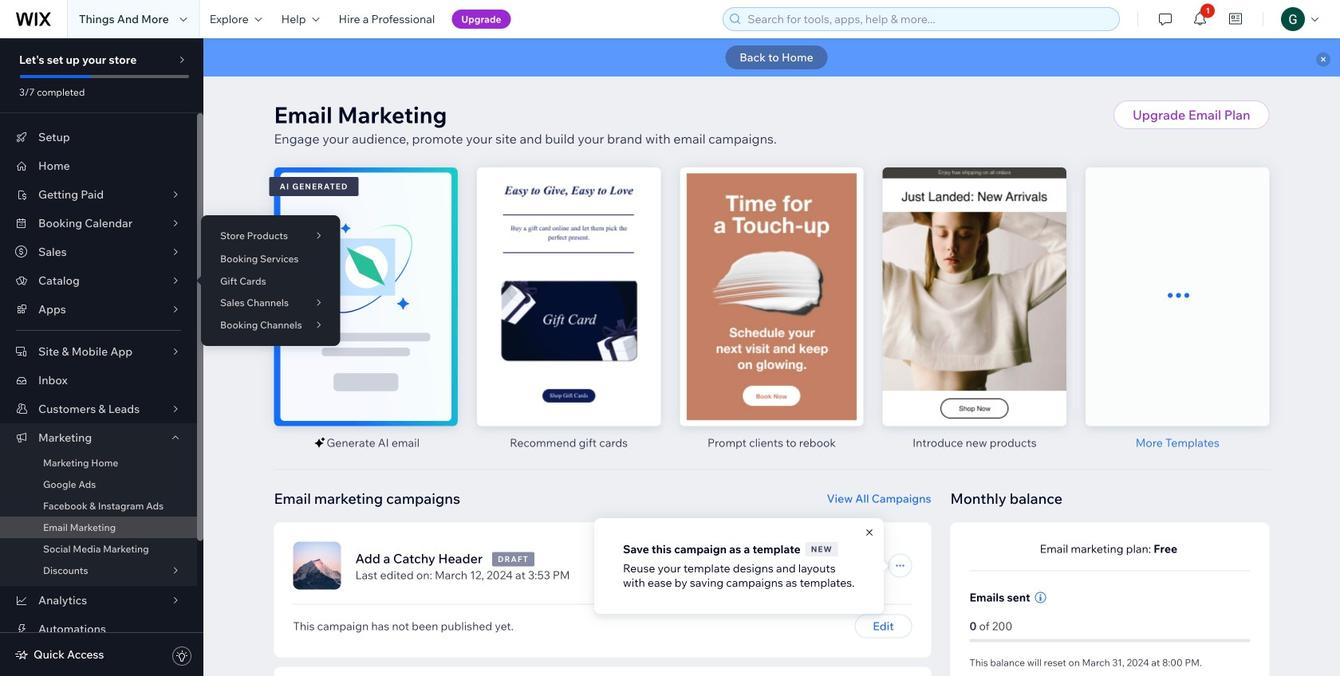 Task type: vqa. For each thing, say whether or not it's contained in the screenshot.
SEARCH FOR TOOLS, APPS, HELP & MORE... field
yes



Task type: locate. For each thing, give the bounding box(es) containing it.
alert
[[203, 38, 1341, 77]]



Task type: describe. For each thing, give the bounding box(es) containing it.
Search for tools, apps, help & more... field
[[743, 8, 1115, 30]]

sidebar element
[[0, 38, 203, 677]]



